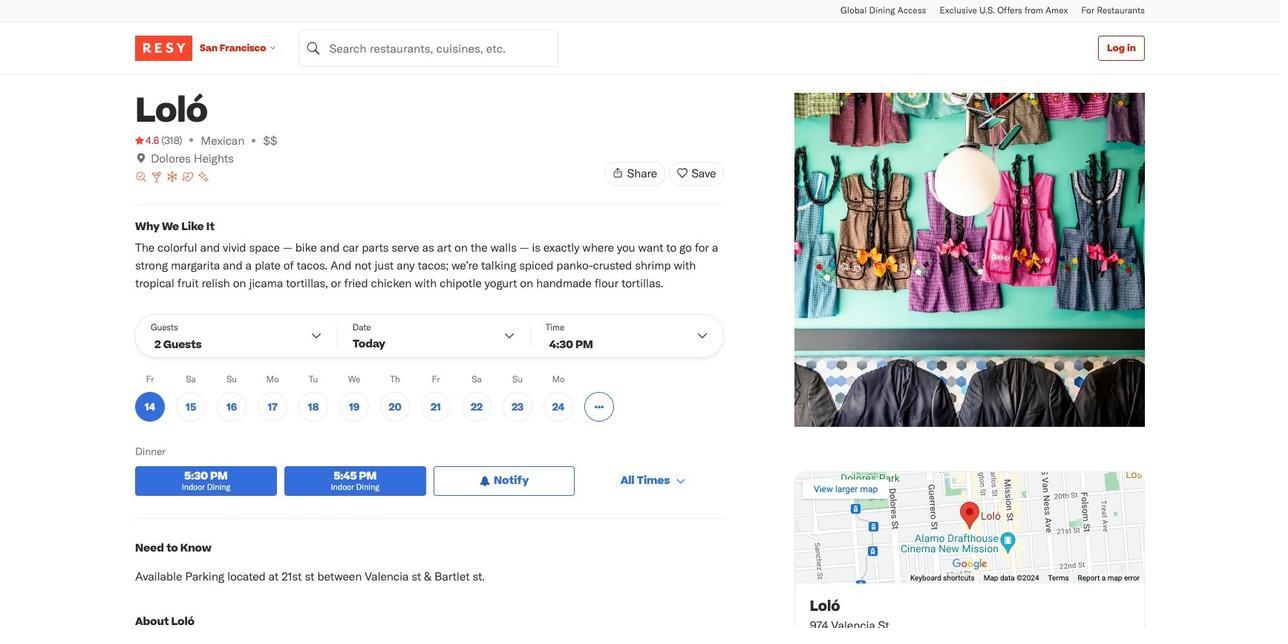 Task type: describe. For each thing, give the bounding box(es) containing it.
Search restaurants, cuisines, etc. text field
[[299, 29, 559, 66]]



Task type: vqa. For each thing, say whether or not it's contained in the screenshot.
Search restaurants, cuisines, etc. text field
yes



Task type: locate. For each thing, give the bounding box(es) containing it.
4.6 out of 5 stars image
[[135, 133, 159, 148]]

None field
[[299, 29, 559, 66]]



